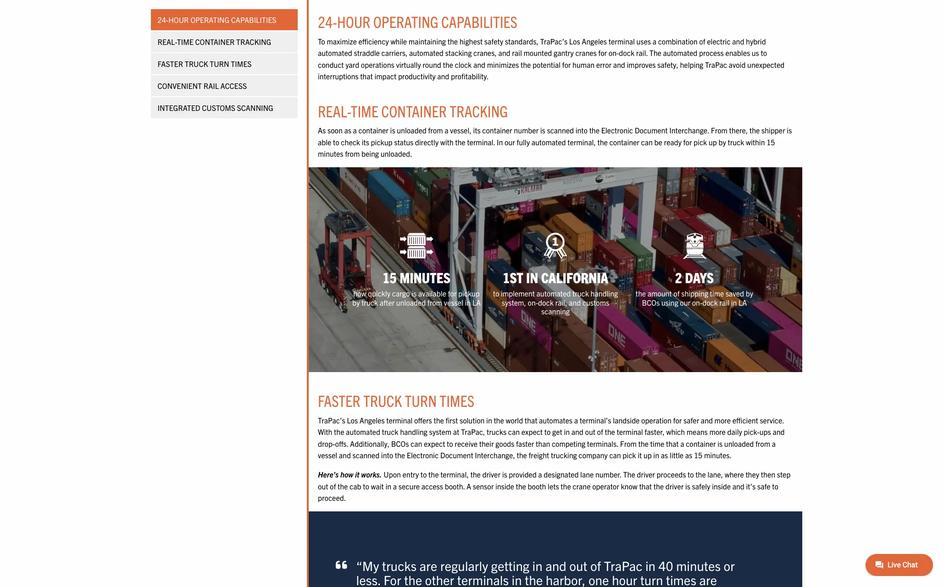 Task type: vqa. For each thing, say whether or not it's contained in the screenshot.
Shipper
yes



Task type: locate. For each thing, give the bounding box(es) containing it.
is inside trapac's los angeles terminal offers the first solution in the world that automates a terminal's landside operation for safer and more efficient service. with the automated truck handling system at trapac, trucks can expect to get in and out of the terminal faster, which means more daily pick-ups and drop-offs. additionally, bcos can expect to receive their goods faster than competing terminals. from the time that a container is unloaded from a vessel and scanned into the electronic document interchange, the freight trucking company can pick it up in as little as 15 minutes.
[[717, 439, 723, 449]]

number.
[[595, 470, 622, 479]]

document up be
[[635, 126, 668, 135]]

document inside as soon as a container is unloaded from a vessel, its container number is scanned into the electronic document interchange. from there, the shipper is able to check its pickup status directly with the terminal. in our fully automated terminal, the container can be ready for pick up by truck within 15 minutes from being unloaded.
[[635, 126, 668, 135]]

0 horizontal spatial trapac
[[604, 558, 642, 575]]

a up check
[[353, 126, 357, 135]]

bcos
[[642, 298, 660, 307], [391, 439, 409, 449]]

it
[[638, 451, 642, 460], [355, 470, 359, 479]]

1 vertical spatial time
[[351, 101, 378, 121]]

into
[[576, 126, 588, 135], [381, 451, 393, 460]]

out down terminal's
[[585, 428, 595, 437]]

0 horizontal spatial up
[[644, 451, 652, 460]]

1 horizontal spatial trapac
[[705, 60, 727, 69]]

faster truck turn times link
[[151, 53, 298, 74]]

0 vertical spatial tracking
[[237, 37, 271, 46]]

time up convenient at top left
[[177, 37, 194, 46]]

truck
[[728, 138, 744, 147], [572, 289, 589, 298], [362, 298, 378, 307], [382, 428, 398, 437]]

and right the ups
[[773, 428, 785, 437]]

on- inside 1st in california to implement automated truck handling system, on-dock rail, and customs scanning
[[528, 298, 538, 307]]

minutes
[[318, 149, 343, 158], [676, 558, 721, 575]]

0 horizontal spatial operating
[[191, 15, 230, 24]]

0 vertical spatial trucks
[[487, 428, 506, 437]]

shipper
[[761, 126, 785, 135]]

0 vertical spatial time
[[177, 37, 194, 46]]

unexpected
[[747, 60, 785, 69]]

of inside upon entry to the terminal, the driver is provided a designated lane number. the driver proceeds to the lane, where they then step out of the cab to wait in a secure access booth. a sensor inside the booth lets the crane operator know that the driver is safely inside and it's safe to proceed.
[[330, 482, 336, 491]]

into inside trapac's los angeles terminal offers the first solution in the world that automates a terminal's landside operation for safer and more efficient service. with the automated truck handling system at trapac, trucks can expect to get in and out of the terminal faster, which means more daily pick-ups and drop-offs. additionally, bcos can expect to receive their goods faster than competing terminals. from the time that a container is unloaded from a vessel and scanned into the electronic document interchange, the freight trucking company can pick it up in as little as 15 minutes.
[[381, 451, 393, 460]]

of down 2
[[674, 289, 680, 298]]

which
[[666, 428, 685, 437]]

terminal, inside as soon as a container is unloaded from a vessel, its container number is scanned into the electronic document interchange. from there, the shipper is able to check its pickup status directly with the terminal. in our fully automated terminal, the container can be ready for pick up by truck within 15 minutes from being unloaded.
[[568, 138, 596, 147]]

unloaded inside as soon as a container is unloaded from a vessel, its container number is scanned into the electronic document interchange. from there, the shipper is able to check its pickup status directly with the terminal. in our fully automated terminal, the container can be ready for pick up by truck within 15 minutes from being unloaded.
[[397, 126, 426, 135]]

by right saved
[[746, 289, 753, 298]]

our inside as soon as a container is unloaded from a vessel, its container number is scanned into the electronic document interchange. from there, the shipper is able to check its pickup status directly with the terminal. in our fully automated terminal, the container can be ready for pick up by truck within 15 minutes from being unloaded.
[[505, 138, 515, 147]]

la inside 15 minutes how quickly cargo is available for pickup by truck after unloaded from vessel in la
[[472, 298, 481, 307]]

0 horizontal spatial angeles
[[360, 416, 385, 425]]

in right 1st
[[526, 268, 538, 286]]

1 horizontal spatial tracking
[[450, 101, 508, 121]]

operating up while
[[373, 12, 438, 31]]

container down means
[[686, 439, 716, 449]]

combination
[[658, 37, 698, 46]]

considered
[[356, 586, 418, 588]]

1 vertical spatial terminal
[[386, 416, 413, 425]]

15 down the shipper
[[767, 138, 775, 147]]

1 vertical spatial 15
[[383, 268, 397, 286]]

2 horizontal spatial by
[[746, 289, 753, 298]]

can down terminals.
[[609, 451, 621, 460]]

service.
[[760, 416, 784, 425]]

0 vertical spatial bcos
[[642, 298, 660, 307]]

integrated
[[158, 103, 201, 112]]

the up the know
[[623, 470, 635, 479]]

less.
[[356, 572, 381, 588]]

terminal down "landside"
[[617, 428, 643, 437]]

inside
[[495, 482, 514, 491], [712, 482, 731, 491]]

0 vertical spatial real-
[[158, 37, 177, 46]]

15 left minutes.
[[694, 451, 702, 460]]

unloaded inside trapac's los angeles terminal offers the first solution in the world that automates a terminal's landside operation for safer and more efficient service. with the automated truck handling system at trapac, trucks can expect to get in and out of the terminal faster, which means more daily pick-ups and drop-offs. additionally, bcos can expect to receive their goods faster than competing terminals. from the time that a container is unloaded from a vessel and scanned into the electronic document interchange, the freight trucking company can pick it up in as little as 15 minutes.
[[724, 439, 754, 449]]

1 horizontal spatial terminal,
[[568, 138, 596, 147]]

0 horizontal spatial its
[[362, 138, 369, 147]]

unloaded down daily
[[724, 439, 754, 449]]

los up offs.
[[347, 416, 358, 425]]

24-
[[318, 12, 337, 31], [158, 15, 169, 24]]

for up which
[[673, 416, 682, 425]]

real-time container tracking up status
[[318, 101, 508, 121]]

proceeds
[[657, 470, 686, 479]]

time left saved
[[710, 289, 724, 298]]

container
[[195, 37, 235, 46], [381, 101, 447, 121]]

0 horizontal spatial rail
[[512, 48, 522, 57]]

amount
[[648, 289, 672, 298]]

1 vertical spatial up
[[644, 451, 652, 460]]

that inside upon entry to the terminal, the driver is provided a designated lane number. the driver proceeds to the lane, where they then step out of the cab to wait in a secure access booth. a sensor inside the booth lets the crane operator know that the driver is safely inside and it's safe to proceed.
[[639, 482, 652, 491]]

0 horizontal spatial terminal,
[[440, 470, 469, 479]]

it up cab
[[355, 470, 359, 479]]

potential
[[533, 60, 560, 69]]

trucks inside "my trucks are regularly getting in and out of trapac in 40 minutes or less. for the other terminals in the harbor, one hour turn times are considered good."
[[382, 558, 417, 575]]

trapac down process on the right top of page
[[705, 60, 727, 69]]

1 horizontal spatial pick
[[694, 138, 707, 147]]

dock left rail,
[[538, 298, 554, 307]]

lets
[[548, 482, 559, 491]]

able
[[318, 138, 331, 147]]

0 horizontal spatial container
[[195, 37, 235, 46]]

for down the interchange.
[[683, 138, 692, 147]]

real- up soon
[[318, 101, 351, 121]]

real-time container tracking down 24-hour operating capabilities link at the top
[[158, 37, 271, 46]]

out left one
[[569, 558, 587, 575]]

rail
[[204, 81, 219, 90]]

can left be
[[641, 138, 653, 147]]

rail down standards,
[[512, 48, 522, 57]]

la inside 2 days the amount of shipping time saved by bcos using our on-dock rail in la
[[739, 298, 747, 307]]

driver down proceeds
[[665, 482, 684, 491]]

company
[[579, 451, 608, 460]]

and inside 1st in california to implement automated truck handling system, on-dock rail, and customs scanning
[[569, 298, 581, 307]]

in
[[526, 268, 538, 286], [465, 298, 471, 307], [731, 298, 737, 307], [486, 416, 492, 425], [564, 428, 570, 437], [653, 451, 659, 460], [386, 482, 391, 491], [532, 558, 543, 575], [645, 558, 656, 575], [512, 572, 522, 588]]

it inside trapac's los angeles terminal offers the first solution in the world that automates a terminal's landside operation for safer and more efficient service. with the automated truck handling system at trapac, trucks can expect to get in and out of the terminal faster, which means more daily pick-ups and drop-offs. additionally, bcos can expect to receive their goods faster than competing terminals. from the time that a container is unloaded from a vessel and scanned into the electronic document interchange, the freight trucking company can pick it up in as little as 15 minutes.
[[638, 451, 642, 460]]

other
[[425, 572, 454, 588]]

pick up the know
[[623, 451, 636, 460]]

1 vertical spatial more
[[709, 428, 726, 437]]

up inside trapac's los angeles terminal offers the first solution in the world that automates a terminal's landside operation for safer and more efficient service. with the automated truck handling system at trapac, trucks can expect to get in and out of the terminal faster, which means more daily pick-ups and drop-offs. additionally, bcos can expect to receive their goods faster than competing terminals. from the time that a container is unloaded from a vessel and scanned into the electronic document interchange, the freight trucking company can pick it up in as little as 15 minutes.
[[644, 451, 652, 460]]

0 horizontal spatial handling
[[400, 428, 427, 437]]

on- right system,
[[528, 298, 538, 307]]

our inside 2 days the amount of shipping time saved by bcos using our on-dock rail in la
[[680, 298, 690, 307]]

1 vertical spatial scanned
[[353, 451, 379, 460]]

terminal,
[[568, 138, 596, 147], [440, 470, 469, 479]]

0 horizontal spatial capabilities
[[231, 15, 277, 24]]

truck inside 1st in california to implement automated truck handling system, on-dock rail, and customs scanning
[[572, 289, 589, 298]]

in inside 2 days the amount of shipping time saved by bcos using our on-dock rail in la
[[731, 298, 737, 307]]

0 horizontal spatial document
[[440, 451, 473, 460]]

1 vertical spatial document
[[440, 451, 473, 460]]

is
[[390, 126, 395, 135], [540, 126, 545, 135], [787, 126, 792, 135], [412, 289, 417, 298], [717, 439, 723, 449], [502, 470, 507, 479], [685, 482, 690, 491]]

convenient rail access
[[158, 81, 247, 90]]

minutes
[[400, 268, 450, 286]]

and left one
[[545, 558, 566, 575]]

by inside as soon as a container is unloaded from a vessel, its container number is scanned into the electronic document interchange. from there, the shipper is able to check its pickup status directly with the terminal. in our fully automated terminal, the container can be ready for pick up by truck within 15 minutes from being unloaded.
[[719, 138, 726, 147]]

stacking
[[445, 48, 472, 57]]

designated
[[544, 470, 579, 479]]

1 la from the left
[[472, 298, 481, 307]]

that inside 'to maximize efficiency while maintaining the highest safety standards, trapac's los angeles terminal uses a combination of electric and hybrid automated straddle carriers, automated stacking cranes, and rail mounted gantry cranes for on-dock rail. the automated process enables us to conduct yard operations virtually round the clock and minimizes the potential for human error and improves safety, helping trapac avoid unexpected interruptions that impact productivity and profitability.'
[[360, 72, 373, 81]]

pick inside as soon as a container is unloaded from a vessel, its container number is scanned into the electronic document interchange. from there, the shipper is able to check its pickup status directly with the terminal. in our fully automated terminal, the container can be ready for pick up by truck within 15 minutes from being unloaded.
[[694, 138, 707, 147]]

truck up "convenient rail access"
[[185, 59, 208, 68]]

los inside 'to maximize efficiency while maintaining the highest safety standards, trapac's los angeles terminal uses a combination of electric and hybrid automated straddle carriers, automated stacking cranes, and rail mounted gantry cranes for on-dock rail. the automated process enables us to conduct yard operations virtually round the clock and minimizes the potential for human error and improves safety, helping trapac avoid unexpected interruptions that impact productivity and profitability.'
[[569, 37, 580, 46]]

are left or
[[699, 572, 717, 588]]

0 vertical spatial electronic
[[601, 126, 633, 135]]

operating up real-time container tracking link
[[191, 15, 230, 24]]

0 vertical spatial container
[[195, 37, 235, 46]]

truck down "california"
[[572, 289, 589, 298]]

is right cargo at the left of page
[[412, 289, 417, 298]]

integrated customs scanning link
[[151, 97, 298, 118]]

1 horizontal spatial faster truck turn times
[[318, 391, 474, 411]]

0 horizontal spatial truck
[[185, 59, 208, 68]]

0 horizontal spatial times
[[231, 59, 252, 68]]

and inside "my trucks are regularly getting in and out of trapac in 40 minutes or less. for the other terminals in the harbor, one hour turn times are considered good."
[[545, 558, 566, 575]]

and down round
[[437, 72, 449, 81]]

0 vertical spatial pickup
[[371, 138, 392, 147]]

0 horizontal spatial into
[[381, 451, 393, 460]]

from
[[428, 126, 443, 135], [345, 149, 360, 158], [427, 298, 442, 307], [755, 439, 770, 449]]

that down operations
[[360, 72, 373, 81]]

1 vertical spatial truck
[[363, 391, 402, 411]]

that
[[360, 72, 373, 81], [525, 416, 537, 425], [666, 439, 679, 449], [639, 482, 652, 491]]

faster truck turn times inside faster truck turn times link
[[158, 59, 252, 68]]

1 vertical spatial the
[[623, 470, 635, 479]]

trapac's los angeles terminal offers the first solution in the world that automates a terminal's landside operation for safer and more efficient service. with the automated truck handling system at trapac, trucks can expect to get in and out of the terminal faster, which means more daily pick-ups and drop-offs. additionally, bcos can expect to receive their goods faster than competing terminals. from the time that a container is unloaded from a vessel and scanned into the electronic document interchange, the freight trucking company can pick it up in as little as 15 minutes.
[[318, 416, 785, 460]]

los inside trapac's los angeles terminal offers the first solution in the world that automates a terminal's landside operation for safer and more efficient service. with the automated truck handling system at trapac, trucks can expect to get in and out of the terminal faster, which means more daily pick-ups and drop-offs. additionally, bcos can expect to receive their goods faster than competing terminals. from the time that a container is unloaded from a vessel and scanned into the electronic document interchange, the freight trucking company can pick it up in as little as 15 minutes.
[[347, 416, 358, 425]]

bcos inside trapac's los angeles terminal offers the first solution in the world that automates a terminal's landside operation for safer and more efficient service. with the automated truck handling system at trapac, trucks can expect to get in and out of the terminal faster, which means more daily pick-ups and drop-offs. additionally, bcos can expect to receive their goods faster than competing terminals. from the time that a container is unloaded from a vessel and scanned into the electronic document interchange, the freight trucking company can pick it up in as little as 15 minutes.
[[391, 439, 409, 449]]

up inside as soon as a container is unloaded from a vessel, its container number is scanned into the electronic document interchange. from there, the shipper is able to check its pickup status directly with the terminal. in our fully automated terminal, the container can be ready for pick up by truck within 15 minutes from being unloaded.
[[709, 138, 717, 147]]

0 horizontal spatial minutes
[[318, 149, 343, 158]]

freight
[[529, 451, 549, 460]]

2 horizontal spatial 15
[[767, 138, 775, 147]]

time up check
[[351, 101, 378, 121]]

0 vertical spatial truck
[[185, 59, 208, 68]]

on- up "error"
[[609, 48, 619, 57]]

on- inside 'to maximize efficiency while maintaining the highest safety standards, trapac's los angeles terminal uses a combination of electric and hybrid automated straddle carriers, automated stacking cranes, and rail mounted gantry cranes for on-dock rail. the automated process enables us to conduct yard operations virtually round the clock and minimizes the potential for human error and improves safety, helping trapac avoid unexpected interruptions that impact productivity and profitability.'
[[609, 48, 619, 57]]

time down faster,
[[650, 439, 664, 449]]

0 vertical spatial unloaded
[[397, 126, 426, 135]]

0 horizontal spatial bcos
[[391, 439, 409, 449]]

1 vertical spatial faster
[[318, 391, 360, 411]]

2 la from the left
[[739, 298, 747, 307]]

faster
[[158, 59, 183, 68], [318, 391, 360, 411]]

1 horizontal spatial from
[[711, 126, 727, 135]]

0 vertical spatial it
[[638, 451, 642, 460]]

and
[[732, 37, 744, 46], [498, 48, 510, 57], [473, 60, 485, 69], [613, 60, 625, 69], [437, 72, 449, 81], [569, 298, 581, 307], [701, 416, 713, 425], [571, 428, 583, 437], [773, 428, 785, 437], [339, 451, 351, 460], [732, 482, 744, 491], [545, 558, 566, 575]]

to right 'us'
[[761, 48, 767, 57]]

1 horizontal spatial los
[[569, 37, 580, 46]]

as inside as soon as a container is unloaded from a vessel, its container number is scanned into the electronic document interchange. from there, the shipper is able to check its pickup status directly with the terminal. in our fully automated terminal, the container can be ready for pick up by truck within 15 minutes from being unloaded.
[[344, 126, 351, 135]]

0 vertical spatial into
[[576, 126, 588, 135]]

operator
[[592, 482, 619, 491]]

trucks
[[487, 428, 506, 437], [382, 558, 417, 575]]

0 vertical spatial handling
[[591, 289, 618, 298]]

1 horizontal spatial trapac's
[[540, 37, 568, 46]]

from inside trapac's los angeles terminal offers the first solution in the world that automates a terminal's landside operation for safer and more efficient service. with the automated truck handling system at trapac, trucks can expect to get in and out of the terminal faster, which means more daily pick-ups and drop-offs. additionally, bcos can expect to receive their goods faster than competing terminals. from the time that a container is unloaded from a vessel and scanned into the electronic document interchange, the freight trucking company can pick it up in as little as 15 minutes.
[[620, 439, 637, 449]]

0 horizontal spatial 15
[[383, 268, 397, 286]]

its up terminal.
[[473, 126, 481, 135]]

0 vertical spatial document
[[635, 126, 668, 135]]

to inside 1st in california to implement automated truck handling system, on-dock rail, and customs scanning
[[493, 289, 499, 298]]

15 inside 15 minutes how quickly cargo is available for pickup by truck after unloaded from vessel in la
[[383, 268, 397, 286]]

0 vertical spatial faster truck turn times
[[158, 59, 252, 68]]

how left quickly
[[353, 289, 366, 298]]

1 vertical spatial our
[[680, 298, 690, 307]]

0 horizontal spatial trapac's
[[318, 416, 345, 425]]

can down offers
[[411, 439, 422, 449]]

more left daily
[[709, 428, 726, 437]]

as left "little"
[[661, 451, 668, 460]]

trucks up considered
[[382, 558, 417, 575]]

in right terminals
[[512, 572, 522, 588]]

2 vertical spatial out
[[569, 558, 587, 575]]

0 vertical spatial vessel
[[444, 298, 463, 307]]

to right cab
[[363, 482, 369, 491]]

here's how it works.
[[318, 470, 382, 479]]

angeles up additionally,
[[360, 416, 385, 425]]

in right getting
[[532, 558, 543, 575]]

automated inside trapac's los angeles terminal offers the first solution in the world that automates a terminal's landside operation for safer and more efficient service. with the automated truck handling system at trapac, trucks can expect to get in and out of the terminal faster, which means more daily pick-ups and drop-offs. additionally, bcos can expect to receive their goods faster than competing terminals. from the time that a container is unloaded from a vessel and scanned into the electronic document interchange, the freight trucking company can pick it up in as little as 15 minutes.
[[346, 428, 380, 437]]

vessel
[[444, 298, 463, 307], [318, 451, 337, 460]]

time inside trapac's los angeles terminal offers the first solution in the world that automates a terminal's landside operation for safer and more efficient service. with the automated truck handling system at trapac, trucks can expect to get in and out of the terminal faster, which means more daily pick-ups and drop-offs. additionally, bcos can expect to receive their goods faster than competing terminals. from the time that a container is unloaded from a vessel and scanned into the electronic document interchange, the freight trucking company can pick it up in as little as 15 minutes.
[[650, 439, 664, 449]]

in right wait
[[386, 482, 391, 491]]

terminal, inside upon entry to the terminal, the driver is provided a designated lane number. the driver proceeds to the lane, where they then step out of the cab to wait in a secure access booth. a sensor inside the booth lets the crane operator know that the driver is safely inside and it's safe to proceed.
[[440, 470, 469, 479]]

handling down "california"
[[591, 289, 618, 298]]

24-hour operating capabilities
[[318, 12, 517, 31], [158, 15, 277, 24]]

uses
[[636, 37, 651, 46]]

and right rail,
[[569, 298, 581, 307]]

electric
[[707, 37, 731, 46]]

0 horizontal spatial los
[[347, 416, 358, 425]]

here's
[[318, 470, 339, 479]]

automated down combination
[[663, 48, 697, 57]]

1 horizontal spatial the
[[649, 48, 661, 57]]

1 horizontal spatial faster
[[318, 391, 360, 411]]

electronic
[[601, 126, 633, 135], [407, 451, 439, 460]]

0 vertical spatial minutes
[[318, 149, 343, 158]]

vessel,
[[450, 126, 471, 135]]

up down the interchange.
[[709, 138, 717, 147]]

its up being
[[362, 138, 369, 147]]

trapac left 40
[[604, 558, 642, 575]]

handling inside 1st in california to implement automated truck handling system, on-dock rail, and customs scanning
[[591, 289, 618, 298]]

1 horizontal spatial truck
[[363, 391, 402, 411]]

world
[[506, 416, 523, 425]]

0 vertical spatial rail
[[512, 48, 522, 57]]

up down faster,
[[644, 451, 652, 460]]

15 inside trapac's los angeles terminal offers the first solution in the world that automates a terminal's landside operation for safer and more efficient service. with the automated truck handling system at trapac, trucks can expect to get in and out of the terminal faster, which means more daily pick-ups and drop-offs. additionally, bcos can expect to receive their goods faster than competing terminals. from the time that a container is unloaded from a vessel and scanned into the electronic document interchange, the freight trucking company can pick it up in as little as 15 minutes.
[[694, 451, 702, 460]]

0 horizontal spatial hour
[[169, 15, 189, 24]]

1 horizontal spatial turn
[[405, 391, 437, 411]]

as
[[318, 126, 326, 135]]

unloaded inside 15 minutes how quickly cargo is available for pickup by truck after unloaded from vessel in la
[[396, 298, 426, 307]]

and left it's
[[732, 482, 744, 491]]

unloaded up status
[[397, 126, 426, 135]]

pickup up being
[[371, 138, 392, 147]]

and up the minimizes
[[498, 48, 510, 57]]

to inside 'to maximize efficiency while maintaining the highest safety standards, trapac's los angeles terminal uses a combination of electric and hybrid automated straddle carriers, automated stacking cranes, and rail mounted gantry cranes for on-dock rail. the automated process enables us to conduct yard operations virtually round the clock and minimizes the potential for human error and improves safety, helping trapac avoid unexpected interruptions that impact productivity and profitability.'
[[761, 48, 767, 57]]

driver up the know
[[637, 470, 655, 479]]

to left get
[[544, 428, 551, 437]]

0 horizontal spatial electronic
[[407, 451, 439, 460]]

from down minutes
[[427, 298, 442, 307]]

2 horizontal spatial on-
[[692, 298, 702, 307]]

how
[[353, 289, 366, 298], [340, 470, 353, 479]]

rail right shipping
[[720, 298, 729, 307]]

automated down number
[[532, 138, 566, 147]]

for inside 15 minutes how quickly cargo is available for pickup by truck after unloaded from vessel in la
[[448, 289, 457, 298]]

0 vertical spatial terminal
[[609, 37, 635, 46]]

pickup
[[371, 138, 392, 147], [458, 289, 480, 298]]

check
[[341, 138, 360, 147]]

times
[[666, 572, 696, 588]]

1 vertical spatial trapac's
[[318, 416, 345, 425]]

0 horizontal spatial la
[[472, 298, 481, 307]]

1 horizontal spatial pickup
[[458, 289, 480, 298]]

rail,
[[555, 298, 567, 307]]

faster truck turn times up offers
[[318, 391, 474, 411]]

time inside 2 days the amount of shipping time saved by bcos using our on-dock rail in la
[[710, 289, 724, 298]]

scanned inside as soon as a container is unloaded from a vessel, its container number is scanned into the electronic document interchange. from there, the shipper is able to check its pickup status directly with the terminal. in our fully automated terminal, the container can be ready for pick up by truck within 15 minutes from being unloaded.
[[547, 126, 574, 135]]

maintaining
[[409, 37, 446, 46]]

times up access
[[231, 59, 252, 68]]

safety
[[484, 37, 503, 46]]

in inside 1st in california to implement automated truck handling system, on-dock rail, and customs scanning
[[526, 268, 538, 286]]

to right able at the top of the page
[[333, 138, 339, 147]]

0 vertical spatial our
[[505, 138, 515, 147]]

1 vertical spatial vessel
[[318, 451, 337, 460]]

know
[[621, 482, 637, 491]]

competing
[[552, 439, 585, 449]]

for inside trapac's los angeles terminal offers the first solution in the world that automates a terminal's landside operation for safer and more efficient service. with the automated truck handling system at trapac, trucks can expect to get in and out of the terminal faster, which means more daily pick-ups and drop-offs. additionally, bcos can expect to receive their goods faster than competing terminals. from the time that a container is unloaded from a vessel and scanned into the electronic document interchange, the freight trucking company can pick it up in as little as 15 minutes.
[[673, 416, 682, 425]]

rail.
[[636, 48, 648, 57]]

by
[[719, 138, 726, 147], [746, 289, 753, 298], [352, 298, 360, 307]]

1 vertical spatial turn
[[405, 391, 437, 411]]

truck down there,
[[728, 138, 744, 147]]

trapac inside 'to maximize efficiency while maintaining the highest safety standards, trapac's los angeles terminal uses a combination of electric and hybrid automated straddle carriers, automated stacking cranes, and rail mounted gantry cranes for on-dock rail. the automated process enables us to conduct yard operations virtually round the clock and minimizes the potential for human error and improves safety, helping trapac avoid unexpected interruptions that impact productivity and profitability.'
[[705, 60, 727, 69]]

0 vertical spatial pick
[[694, 138, 707, 147]]

interchange.
[[669, 126, 709, 135]]

the inside 'to maximize efficiency while maintaining the highest safety standards, trapac's los angeles terminal uses a combination of electric and hybrid automated straddle carriers, automated stacking cranes, and rail mounted gantry cranes for on-dock rail. the automated process enables us to conduct yard operations virtually round the clock and minimizes the potential for human error and improves safety, helping trapac avoid unexpected interruptions that impact productivity and profitability.'
[[649, 48, 661, 57]]

1 horizontal spatial our
[[680, 298, 690, 307]]

2 inside from the left
[[712, 482, 731, 491]]

our right using
[[680, 298, 690, 307]]

times
[[231, 59, 252, 68], [440, 391, 474, 411]]

the
[[649, 48, 661, 57], [623, 470, 635, 479]]

1 horizontal spatial on-
[[609, 48, 619, 57]]

to inside as soon as a container is unloaded from a vessel, its container number is scanned into the electronic document interchange. from there, the shipper is able to check its pickup status directly with the terminal. in our fully automated terminal, the container can be ready for pick up by truck within 15 minutes from being unloaded.
[[333, 138, 339, 147]]

15 up quickly
[[383, 268, 397, 286]]

at
[[453, 428, 459, 437]]

of left hour
[[590, 558, 601, 575]]

handling inside trapac's los angeles terminal offers the first solution in the world that automates a terminal's landside operation for safer and more efficient service. with the automated truck handling system at trapac, trucks can expect to get in and out of the terminal faster, which means more daily pick-ups and drop-offs. additionally, bcos can expect to receive their goods faster than competing terminals. from the time that a container is unloaded from a vessel and scanned into the electronic document interchange, the freight trucking company can pick it up in as little as 15 minutes.
[[400, 428, 427, 437]]

1 vertical spatial unloaded
[[396, 298, 426, 307]]

automated inside as soon as a container is unloaded from a vessel, its container number is scanned into the electronic document interchange. from there, the shipper is able to check its pickup status directly with the terminal. in our fully automated terminal, the container can be ready for pick up by truck within 15 minutes from being unloaded.
[[532, 138, 566, 147]]

0 vertical spatial out
[[585, 428, 595, 437]]

from inside as soon as a container is unloaded from a vessel, its container number is scanned into the electronic document interchange. from there, the shipper is able to check its pickup status directly with the terminal. in our fully automated terminal, the container can be ready for pick up by truck within 15 minutes from being unloaded.
[[711, 126, 727, 135]]

that right the know
[[639, 482, 652, 491]]

scanned down additionally,
[[353, 451, 379, 460]]

0 vertical spatial from
[[711, 126, 727, 135]]

1 horizontal spatial vessel
[[444, 298, 463, 307]]

1 vertical spatial pick
[[623, 451, 636, 460]]

container down 24-hour operating capabilities link at the top
[[195, 37, 235, 46]]

container
[[358, 126, 388, 135], [482, 126, 512, 135], [609, 138, 639, 147], [686, 439, 716, 449]]

automated up additionally,
[[346, 428, 380, 437]]

pick
[[694, 138, 707, 147], [623, 451, 636, 460]]

1 horizontal spatial 15
[[694, 451, 702, 460]]

terminal left offers
[[386, 416, 413, 425]]

harbor,
[[546, 572, 586, 588]]

dock inside 1st in california to implement automated truck handling system, on-dock rail, and customs scanning
[[538, 298, 554, 307]]

2 vertical spatial terminal
[[617, 428, 643, 437]]

efficient
[[732, 416, 758, 425]]

0 vertical spatial trapac's
[[540, 37, 568, 46]]

driver up sensor
[[482, 470, 500, 479]]

truck left after
[[362, 298, 378, 307]]

from down "landside"
[[620, 439, 637, 449]]

for
[[384, 572, 401, 588]]

0 horizontal spatial trucks
[[382, 558, 417, 575]]

available
[[418, 289, 446, 298]]

1 vertical spatial real-time container tracking
[[318, 101, 508, 121]]

status
[[394, 138, 413, 147]]

from down the ups
[[755, 439, 770, 449]]

2 days the amount of shipping time saved by bcos using our on-dock rail in la
[[636, 268, 753, 307]]

clock
[[455, 60, 472, 69]]

good."
[[421, 586, 456, 588]]



Task type: describe. For each thing, give the bounding box(es) containing it.
it's
[[746, 482, 756, 491]]

operations
[[361, 60, 394, 69]]

implement
[[501, 289, 535, 298]]

convenient
[[158, 81, 202, 90]]

mounted
[[524, 48, 552, 57]]

capabilities inside 24-hour operating capabilities link
[[231, 15, 277, 24]]

receive
[[455, 439, 478, 449]]

0 horizontal spatial 24-
[[158, 15, 169, 24]]

0 vertical spatial more
[[714, 416, 731, 425]]

of inside "my trucks are regularly getting in and out of trapac in 40 minutes or less. for the other terminals in the harbor, one hour turn times are considered good."
[[590, 558, 601, 575]]

system,
[[502, 298, 526, 307]]

rail inside 'to maximize efficiency while maintaining the highest safety standards, trapac's los angeles terminal uses a combination of electric and hybrid automated straddle carriers, automated stacking cranes, and rail mounted gantry cranes for on-dock rail. the automated process enables us to conduct yard operations virtually round the clock and minimizes the potential for human error and improves safety, helping trapac avoid unexpected interruptions that impact productivity and profitability.'
[[512, 48, 522, 57]]

container up in
[[482, 126, 512, 135]]

and inside upon entry to the terminal, the driver is provided a designated lane number. the driver proceeds to the lane, where they then step out of the cab to wait in a secure access booth. a sensor inside the booth lets the crane operator know that the driver is safely inside and it's safe to proceed.
[[732, 482, 744, 491]]

to maximize efficiency while maintaining the highest safety standards, trapac's los angeles terminal uses a combination of electric and hybrid automated straddle carriers, automated stacking cranes, and rail mounted gantry cranes for on-dock rail. the automated process enables us to conduct yard operations virtually round the clock and minimizes the potential for human error and improves safety, helping trapac avoid unexpected interruptions that impact productivity and profitability.
[[318, 37, 785, 81]]

a up "little"
[[680, 439, 684, 449]]

1 horizontal spatial 24-hour operating capabilities
[[318, 12, 517, 31]]

0 horizontal spatial driver
[[482, 470, 500, 479]]

angeles inside 'to maximize efficiency while maintaining the highest safety standards, trapac's los angeles terminal uses a combination of electric and hybrid automated straddle carriers, automated stacking cranes, and rail mounted gantry cranes for on-dock rail. the automated process enables us to conduct yard operations virtually round the clock and minimizes the potential for human error and improves safety, helping trapac avoid unexpected interruptions that impact productivity and profitability.'
[[582, 37, 607, 46]]

vessel inside 15 minutes how quickly cargo is available for pickup by truck after unloaded from vessel in la
[[444, 298, 463, 307]]

is up status
[[390, 126, 395, 135]]

1 horizontal spatial time
[[351, 101, 378, 121]]

scanning
[[237, 103, 274, 112]]

truck inside 15 minutes how quickly cargo is available for pickup by truck after unloaded from vessel in la
[[362, 298, 378, 307]]

1 vertical spatial tracking
[[450, 101, 508, 121]]

for up "error"
[[598, 48, 607, 57]]

than
[[536, 439, 550, 449]]

1 vertical spatial its
[[362, 138, 369, 147]]

ups
[[759, 428, 771, 437]]

the inside upon entry to the terminal, the driver is provided a designated lane number. the driver proceeds to the lane, where they then step out of the cab to wait in a secure access booth. a sensor inside the booth lets the crane operator know that the driver is safely inside and it's safe to proceed.
[[623, 470, 635, 479]]

truck inside as soon as a container is unloaded from a vessel, its container number is scanned into the electronic document interchange. from there, the shipper is able to check its pickup status directly with the terminal. in our fully automated terminal, the container can be ready for pick up by truck within 15 minutes from being unloaded.
[[728, 138, 744, 147]]

1 horizontal spatial times
[[440, 391, 474, 411]]

to up the safely
[[688, 470, 694, 479]]

container inside trapac's los angeles terminal offers the first solution in the world that automates a terminal's landside operation for safer and more efficient service. with the automated truck handling system at trapac, trucks can expect to get in and out of the terminal faster, which means more daily pick-ups and drop-offs. additionally, bcos can expect to receive their goods faster than competing terminals. from the time that a container is unloaded from a vessel and scanned into the electronic document interchange, the freight trucking company can pick it up in as little as 15 minutes.
[[686, 439, 716, 449]]

container left be
[[609, 138, 639, 147]]

of inside 2 days the amount of shipping time saved by bcos using our on-dock rail in la
[[674, 289, 680, 298]]

with
[[318, 428, 332, 437]]

"my trucks are regularly getting in and out of trapac in 40 minutes or less. for the other terminals in the harbor, one hour turn times are considered good."
[[356, 558, 735, 588]]

dock inside 'to maximize efficiency while maintaining the highest safety standards, trapac's los angeles terminal uses a combination of electric and hybrid automated straddle carriers, automated stacking cranes, and rail mounted gantry cranes for on-dock rail. the automated process enables us to conduct yard operations virtually round the clock and minimizes the potential for human error and improves safety, helping trapac avoid unexpected interruptions that impact productivity and profitability.'
[[619, 48, 634, 57]]

their
[[479, 439, 494, 449]]

quickly
[[368, 289, 390, 298]]

and right "error"
[[613, 60, 625, 69]]

1 horizontal spatial as
[[661, 451, 668, 460]]

works.
[[361, 470, 382, 479]]

electronic inside trapac's los angeles terminal offers the first solution in the world that automates a terminal's landside operation for safer and more efficient service. with the automated truck handling system at trapac, trucks can expect to get in and out of the terminal faster, which means more daily pick-ups and drop-offs. additionally, bcos can expect to receive their goods faster than competing terminals. from the time that a container is unloaded from a vessel and scanned into the electronic document interchange, the freight trucking company can pick it up in as little as 15 minutes.
[[407, 451, 439, 460]]

error
[[596, 60, 611, 69]]

they
[[746, 470, 759, 479]]

15 inside as soon as a container is unloaded from a vessel, its container number is scanned into the electronic document interchange. from there, the shipper is able to check its pickup status directly with the terminal. in our fully automated terminal, the container can be ready for pick up by truck within 15 minutes from being unloaded.
[[767, 138, 775, 147]]

customs
[[583, 298, 609, 307]]

"my
[[356, 558, 379, 575]]

solid image
[[336, 559, 347, 572]]

from down check
[[345, 149, 360, 158]]

highest
[[460, 37, 483, 46]]

being
[[361, 149, 379, 158]]

a inside 'to maximize efficiency while maintaining the highest safety standards, trapac's los angeles terminal uses a combination of electric and hybrid automated straddle carriers, automated stacking cranes, and rail mounted gantry cranes for on-dock rail. the automated process enables us to conduct yard operations virtually round the clock and minimizes the potential for human error and improves safety, helping trapac avoid unexpected interruptions that impact productivity and profitability.'
[[653, 37, 656, 46]]

system
[[429, 428, 451, 437]]

a left terminal's
[[574, 416, 578, 425]]

offs.
[[335, 439, 348, 449]]

1 horizontal spatial expect
[[521, 428, 543, 437]]

1 horizontal spatial capabilities
[[441, 12, 517, 31]]

the inside 2 days the amount of shipping time saved by bcos using our on-dock rail in la
[[636, 289, 646, 298]]

interchange,
[[475, 451, 515, 460]]

0 horizontal spatial real-time container tracking
[[158, 37, 271, 46]]

1 vertical spatial how
[[340, 470, 353, 479]]

from inside trapac's los angeles terminal offers the first solution in the world that automates a terminal's landside operation for safer and more efficient service. with the automated truck handling system at trapac, trucks can expect to get in and out of the terminal faster, which means more daily pick-ups and drop-offs. additionally, bcos can expect to receive their goods faster than competing terminals. from the time that a container is unloaded from a vessel and scanned into the electronic document interchange, the freight trucking company can pick it up in as little as 15 minutes.
[[755, 439, 770, 449]]

process
[[699, 48, 724, 57]]

step
[[777, 470, 791, 479]]

la for 15 minutes
[[472, 298, 481, 307]]

is right the shipper
[[787, 126, 792, 135]]

by inside 2 days the amount of shipping time saved by bcos using our on-dock rail in la
[[746, 289, 753, 298]]

0 vertical spatial faster
[[158, 59, 183, 68]]

to right entry
[[421, 470, 427, 479]]

first
[[446, 416, 458, 425]]

and down offs.
[[339, 451, 351, 460]]

of inside 'to maximize efficiency while maintaining the highest safety standards, trapac's los angeles terminal uses a combination of electric and hybrid automated straddle carriers, automated stacking cranes, and rail mounted gantry cranes for on-dock rail. the automated process enables us to conduct yard operations virtually round the clock and minimizes the potential for human error and improves safety, helping trapac avoid unexpected interruptions that impact productivity and profitability.'
[[699, 37, 705, 46]]

1 horizontal spatial driver
[[637, 470, 655, 479]]

1 horizontal spatial container
[[381, 101, 447, 121]]

solution
[[460, 416, 485, 425]]

can inside as soon as a container is unloaded from a vessel, its container number is scanned into the electronic document interchange. from there, the shipper is able to check its pickup status directly with the terminal. in our fully automated terminal, the container can be ready for pick up by truck within 15 minutes from being unloaded.
[[641, 138, 653, 147]]

15 minutes how quickly cargo is available for pickup by truck after unloaded from vessel in la
[[352, 268, 481, 307]]

pick inside trapac's los angeles terminal offers the first solution in the world that automates a terminal's landside operation for safer and more efficient service. with the automated truck handling system at trapac, trucks can expect to get in and out of the terminal faster, which means more daily pick-ups and drop-offs. additionally, bcos can expect to receive their goods faster than competing terminals. from the time that a container is unloaded from a vessel and scanned into the electronic document interchange, the freight trucking company can pick it up in as little as 15 minutes.
[[623, 451, 636, 460]]

minutes inside "my trucks are regularly getting in and out of trapac in 40 minutes or less. for the other terminals in the harbor, one hour turn times are considered good."
[[676, 558, 721, 575]]

trapac,
[[461, 428, 485, 437]]

enables
[[725, 48, 750, 57]]

how inside 15 minutes how quickly cargo is available for pickup by truck after unloaded from vessel in la
[[353, 289, 366, 298]]

trucking
[[551, 451, 577, 460]]

container up being
[[358, 126, 388, 135]]

automated inside 1st in california to implement automated truck handling system, on-dock rail, and customs scanning
[[536, 289, 571, 298]]

improves
[[627, 60, 656, 69]]

a down the service.
[[772, 439, 776, 449]]

helping
[[680, 60, 703, 69]]

turn
[[640, 572, 663, 588]]

in left 40
[[645, 558, 656, 575]]

there,
[[729, 126, 748, 135]]

0 horizontal spatial time
[[177, 37, 194, 46]]

automated up conduct
[[318, 48, 352, 57]]

bcos inside 2 days the amount of shipping time saved by bcos using our on-dock rail in la
[[642, 298, 660, 307]]

1 horizontal spatial 24-
[[318, 12, 337, 31]]

in inside 15 minutes how quickly cargo is available for pickup by truck after unloaded from vessel in la
[[465, 298, 471, 307]]

tracking inside real-time container tracking link
[[237, 37, 271, 46]]

0 horizontal spatial real-
[[158, 37, 177, 46]]

terminals
[[457, 572, 509, 588]]

safety,
[[657, 60, 678, 69]]

a down the upon
[[393, 482, 397, 491]]

for down gantry
[[562, 60, 571, 69]]

vessel inside trapac's los angeles terminal offers the first solution in the world that automates a terminal's landside operation for safer and more efficient service. with the automated truck handling system at trapac, trucks can expect to get in and out of the terminal faster, which means more daily pick-ups and drop-offs. additionally, bcos can expect to receive their goods faster than competing terminals. from the time that a container is unloaded from a vessel and scanned into the electronic document interchange, the freight trucking company can pick it up in as little as 15 minutes.
[[318, 451, 337, 460]]

pickup inside 15 minutes how quickly cargo is available for pickup by truck after unloaded from vessel in la
[[458, 289, 480, 298]]

us
[[752, 48, 759, 57]]

from up the directly
[[428, 126, 443, 135]]

trapac's inside trapac's los angeles terminal offers the first solution in the world that automates a terminal's landside operation for safer and more efficient service. with the automated truck handling system at trapac, trucks can expect to get in and out of the terminal faster, which means more daily pick-ups and drop-offs. additionally, bcos can expect to receive their goods faster than competing terminals. from the time that a container is unloaded from a vessel and scanned into the electronic document interchange, the freight trucking company can pick it up in as little as 15 minutes.
[[318, 416, 345, 425]]

a up booth
[[538, 470, 542, 479]]

angeles inside trapac's los angeles terminal offers the first solution in the world that automates a terminal's landside operation for safer and more efficient service. with the automated truck handling system at trapac, trucks can expect to get in and out of the terminal faster, which means more daily pick-ups and drop-offs. additionally, bcos can expect to receive their goods faster than competing terminals. from the time that a container is unloaded from a vessel and scanned into the electronic document interchange, the freight trucking company can pick it up in as little as 15 minutes.
[[360, 416, 385, 425]]

in right solution
[[486, 416, 492, 425]]

conduct
[[318, 60, 344, 69]]

gantry
[[554, 48, 574, 57]]

faster,
[[645, 428, 665, 437]]

trapac inside "my trucks are regularly getting in and out of trapac in 40 minutes or less. for the other terminals in the harbor, one hour turn times are considered good."
[[604, 558, 642, 575]]

in left "little"
[[653, 451, 659, 460]]

minutes inside as soon as a container is unloaded from a vessel, its container number is scanned into the electronic document interchange. from there, the shipper is able to check its pickup status directly with the terminal. in our fully automated terminal, the container can be ready for pick up by truck within 15 minutes from being unloaded.
[[318, 149, 343, 158]]

0 horizontal spatial 24-hour operating capabilities
[[158, 15, 277, 24]]

get
[[552, 428, 562, 437]]

upon
[[384, 470, 401, 479]]

operation
[[641, 416, 671, 425]]

saved
[[726, 289, 744, 298]]

that down which
[[666, 439, 679, 449]]

la for 2 days
[[739, 298, 747, 307]]

and down the cranes,
[[473, 60, 485, 69]]

is right number
[[540, 126, 545, 135]]

1 vertical spatial real-
[[318, 101, 351, 121]]

in
[[497, 138, 503, 147]]

1 inside from the left
[[495, 482, 514, 491]]

that right world
[[525, 416, 537, 425]]

to right safe
[[772, 482, 778, 491]]

out inside trapac's los angeles terminal offers the first solution in the world that automates a terminal's landside operation for safer and more efficient service. with the automated truck handling system at trapac, trucks can expect to get in and out of the terminal faster, which means more daily pick-ups and drop-offs. additionally, bcos can expect to receive their goods faster than competing terminals. from the time that a container is unloaded from a vessel and scanned into the electronic document interchange, the freight trucking company can pick it up in as little as 15 minutes.
[[585, 428, 595, 437]]

hybrid
[[746, 37, 766, 46]]

is left provided at the right bottom of page
[[502, 470, 507, 479]]

rail inside 2 days the amount of shipping time saved by bcos using our on-dock rail in la
[[720, 298, 729, 307]]

safer
[[683, 416, 699, 425]]

0 horizontal spatial expect
[[424, 439, 445, 449]]

and up the competing
[[571, 428, 583, 437]]

access
[[221, 81, 247, 90]]

human
[[572, 60, 595, 69]]

can down world
[[508, 428, 520, 437]]

access
[[421, 482, 443, 491]]

sensor
[[473, 482, 494, 491]]

2
[[675, 268, 682, 286]]

to down the "system"
[[447, 439, 453, 449]]

cab
[[350, 482, 361, 491]]

1 vertical spatial it
[[355, 470, 359, 479]]

and up enables
[[732, 37, 744, 46]]

1 vertical spatial faster truck turn times
[[318, 391, 474, 411]]

safely
[[692, 482, 710, 491]]

0 horizontal spatial are
[[420, 558, 437, 575]]

is left the safely
[[685, 482, 690, 491]]

carriers,
[[381, 48, 408, 57]]

document inside trapac's los angeles terminal offers the first solution in the world that automates a terminal's landside operation for safer and more efficient service. with the automated truck handling system at trapac, trucks can expect to get in and out of the terminal faster, which means more daily pick-ups and drop-offs. additionally, bcos can expect to receive their goods faster than competing terminals. from the time that a container is unloaded from a vessel and scanned into the electronic document interchange, the freight trucking company can pick it up in as little as 15 minutes.
[[440, 451, 473, 460]]

interruptions
[[318, 72, 358, 81]]

secure
[[398, 482, 420, 491]]

2 horizontal spatial driver
[[665, 482, 684, 491]]

24-hour operating capabilities link
[[151, 9, 298, 30]]

0 vertical spatial times
[[231, 59, 252, 68]]

on- inside 2 days the amount of shipping time saved by bcos using our on-dock rail in la
[[692, 298, 702, 307]]

of inside trapac's los angeles terminal offers the first solution in the world that automates a terminal's landside operation for safer and more efficient service. with the automated truck handling system at trapac, trucks can expect to get in and out of the terminal faster, which means more daily pick-ups and drop-offs. additionally, bcos can expect to receive their goods faster than competing terminals. from the time that a container is unloaded from a vessel and scanned into the electronic document interchange, the freight trucking company can pick it up in as little as 15 minutes.
[[597, 428, 603, 437]]

fully
[[517, 138, 530, 147]]

as soon as a container is unloaded from a vessel, its container number is scanned into the electronic document interchange. from there, the shipper is able to check its pickup status directly with the terminal. in our fully automated terminal, the container can be ready for pick up by truck within 15 minutes from being unloaded.
[[318, 126, 792, 158]]

little
[[670, 451, 684, 460]]

out inside upon entry to the terminal, the driver is provided a designated lane number. the driver proceeds to the lane, where they then step out of the cab to wait in a secure access booth. a sensor inside the booth lets the crane operator know that the driver is safely inside and it's safe to proceed.
[[318, 482, 328, 491]]

0 horizontal spatial turn
[[210, 59, 229, 68]]

1 horizontal spatial hour
[[337, 12, 370, 31]]

1 horizontal spatial are
[[699, 572, 717, 588]]

ready
[[664, 138, 682, 147]]

with
[[440, 138, 453, 147]]

standards,
[[505, 37, 538, 46]]

and up means
[[701, 416, 713, 425]]

additionally,
[[350, 439, 389, 449]]

getting
[[491, 558, 529, 575]]

a up with
[[445, 126, 448, 135]]

efficiency
[[358, 37, 389, 46]]

automated down maintaining
[[409, 48, 443, 57]]

impact
[[374, 72, 396, 81]]

trucks inside trapac's los angeles terminal offers the first solution in the world that automates a terminal's landside operation for safer and more efficient service. with the automated truck handling system at trapac, trucks can expect to get in and out of the terminal faster, which means more daily pick-ups and drop-offs. additionally, bcos can expect to receive their goods faster than competing terminals. from the time that a container is unloaded from a vessel and scanned into the electronic document interchange, the freight trucking company can pick it up in as little as 15 minutes.
[[487, 428, 506, 437]]

trapac's inside 'to maximize efficiency while maintaining the highest safety standards, trapac's los angeles terminal uses a combination of electric and hybrid automated straddle carriers, automated stacking cranes, and rail mounted gantry cranes for on-dock rail. the automated process enables us to conduct yard operations virtually round the clock and minimizes the potential for human error and improves safety, helping trapac avoid unexpected interruptions that impact productivity and profitability.'
[[540, 37, 568, 46]]

truck inside trapac's los angeles terminal offers the first solution in the world that automates a terminal's landside operation for safer and more efficient service. with the automated truck handling system at trapac, trucks can expect to get in and out of the terminal faster, which means more daily pick-ups and drop-offs. additionally, bcos can expect to receive their goods faster than competing terminals. from the time that a container is unloaded from a vessel and scanned into the electronic document interchange, the freight trucking company can pick it up in as little as 15 minutes.
[[382, 428, 398, 437]]

2 horizontal spatial as
[[685, 451, 692, 460]]

shipping
[[681, 289, 708, 298]]

integrated customs scanning
[[158, 103, 274, 112]]

1 horizontal spatial operating
[[373, 12, 438, 31]]

out inside "my trucks are regularly getting in and out of trapac in 40 minutes or less. for the other terminals in the harbor, one hour turn times are considered good."
[[569, 558, 587, 575]]

directly
[[415, 138, 439, 147]]

safe
[[757, 482, 770, 491]]

by inside 15 minutes how quickly cargo is available for pickup by truck after unloaded from vessel in la
[[352, 298, 360, 307]]

upon entry to the terminal, the driver is provided a designated lane number. the driver proceeds to the lane, where they then step out of the cab to wait in a secure access booth. a sensor inside the booth lets the crane operator know that the driver is safely inside and it's safe to proceed.
[[318, 470, 791, 503]]

maximize
[[327, 37, 357, 46]]

one
[[588, 572, 609, 588]]

productivity
[[398, 72, 436, 81]]

using
[[661, 298, 678, 307]]

scanned inside trapac's los angeles terminal offers the first solution in the world that automates a terminal's landside operation for safer and more efficient service. with the automated truck handling system at trapac, trucks can expect to get in and out of the terminal faster, which means more daily pick-ups and drop-offs. additionally, bcos can expect to receive their goods faster than competing terminals. from the time that a container is unloaded from a vessel and scanned into the electronic document interchange, the freight trucking company can pick it up in as little as 15 minutes.
[[353, 451, 379, 460]]

dock inside 2 days the amount of shipping time saved by bcos using our on-dock rail in la
[[702, 298, 718, 307]]

in inside upon entry to the terminal, the driver is provided a designated lane number. the driver proceeds to the lane, where they then step out of the cab to wait in a secure access booth. a sensor inside the booth lets the crane operator know that the driver is safely inside and it's safe to proceed.
[[386, 482, 391, 491]]

0 vertical spatial its
[[473, 126, 481, 135]]

electronic inside as soon as a container is unloaded from a vessel, its container number is scanned into the electronic document interchange. from there, the shipper is able to check its pickup status directly with the terminal. in our fully automated terminal, the container can be ready for pick up by truck within 15 minutes from being unloaded.
[[601, 126, 633, 135]]

in right get
[[564, 428, 570, 437]]

into inside as soon as a container is unloaded from a vessel, its container number is scanned into the electronic document interchange. from there, the shipper is able to check its pickup status directly with the terminal. in our fully automated terminal, the container can be ready for pick up by truck within 15 minutes from being unloaded.
[[576, 126, 588, 135]]

virtually
[[396, 60, 421, 69]]

40
[[658, 558, 673, 575]]

pickup inside as soon as a container is unloaded from a vessel, its container number is scanned into the electronic document interchange. from there, the shipper is able to check its pickup status directly with the terminal. in our fully automated terminal, the container can be ready for pick up by truck within 15 minutes from being unloaded.
[[371, 138, 392, 147]]

is inside 15 minutes how quickly cargo is available for pickup by truck after unloaded from vessel in la
[[412, 289, 417, 298]]

from inside 15 minutes how quickly cargo is available for pickup by truck after unloaded from vessel in la
[[427, 298, 442, 307]]

terminal inside 'to maximize efficiency while maintaining the highest safety standards, trapac's los angeles terminal uses a combination of electric and hybrid automated straddle carriers, automated stacking cranes, and rail mounted gantry cranes for on-dock rail. the automated process enables us to conduct yard operations virtually round the clock and minimizes the potential for human error and improves safety, helping trapac avoid unexpected interruptions that impact productivity and profitability.'
[[609, 37, 635, 46]]

for inside as soon as a container is unloaded from a vessel, its container number is scanned into the electronic document interchange. from there, the shipper is able to check its pickup status directly with the terminal. in our fully automated terminal, the container can be ready for pick up by truck within 15 minutes from being unloaded.
[[683, 138, 692, 147]]

lane
[[580, 470, 594, 479]]

pick-
[[744, 428, 760, 437]]



